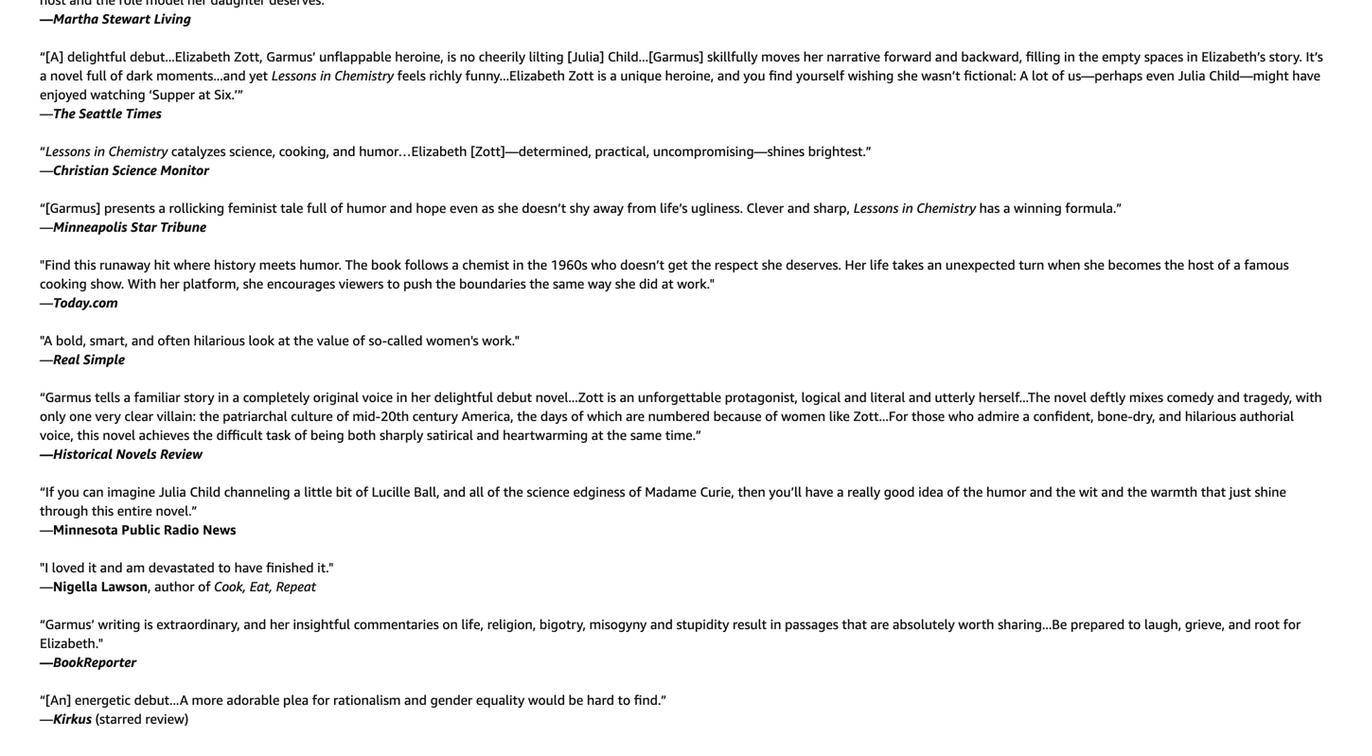 Task type: describe. For each thing, give the bounding box(es) containing it.
idea
[[919, 484, 944, 500]]

bookreporter
[[53, 655, 136, 670]]

yet
[[249, 68, 268, 83]]

a right has
[[1004, 200, 1011, 216]]

— inside " lessons in chemistry catalyzes science, cooking, and humor…elizabeth [zott]—determined, practical, uncompromising—shines brightest." — christian science monitor
[[40, 162, 53, 178]]

she inside the feels richly funny...elizabeth zott is a unique heroine, and you find yourself wishing she wasn't fictional: a lot of us—perhaps even julia child—might have enjoyed watching 'supper at six.'" — the seattle times
[[898, 68, 918, 83]]

protagonist,
[[725, 390, 798, 405]]

in inside "[garmus] presents a rollicking feminist tale full of humor and hope even as she doesn't shy away from life's ugliness. clever and sharp, lessons in chemistry has a winning formula." — minneapolis star tribune
[[903, 200, 914, 216]]

becomes
[[1109, 257, 1162, 273]]

respect
[[715, 257, 759, 273]]

the inside "a bold, smart, and often hilarious look at the value of so-called women's work." — real simple
[[294, 333, 314, 349]]

unflappable
[[319, 49, 392, 64]]

life,
[[462, 617, 484, 633]]

and down eat,
[[244, 617, 266, 633]]

the left wit
[[1056, 484, 1076, 500]]

in right the filling
[[1064, 49, 1076, 64]]

life's
[[660, 200, 688, 216]]

she right 'respect'
[[762, 257, 783, 273]]

the left warmth
[[1128, 484, 1148, 500]]

the up the review
[[193, 428, 213, 443]]

and left wit
[[1030, 484, 1053, 500]]

this inside the "find this runaway hit where history meets humor. the book follows a chemist in the 1960s who doesn't get the respect she deserves. her life takes an unexpected turn when she becomes the host of a famous cooking show. with her platform, she encourages viewers to push the boundaries the same way she did at work." — today.com
[[74, 257, 96, 273]]

public
[[121, 522, 160, 538]]

a up tribune
[[159, 200, 166, 216]]

just
[[1230, 484, 1252, 500]]

she inside "[garmus] presents a rollicking feminist tale full of humor and hope even as she doesn't shy away from life's ugliness. clever and sharp, lessons in chemistry has a winning formula." — minneapolis star tribune
[[498, 200, 519, 216]]

a right tells
[[124, 390, 131, 405]]

a up patriarchal
[[233, 390, 240, 405]]

it."
[[317, 560, 334, 576]]

same inside the "find this runaway hit where history meets humor. the book follows a chemist in the 1960s who doesn't get the respect she deserves. her life takes an unexpected turn when she becomes the host of a famous cooking show. with her platform, she encourages viewers to push the boundaries the same way she did at work." — today.com
[[553, 276, 585, 292]]

of right idea
[[947, 484, 960, 500]]

and up like
[[845, 390, 867, 405]]

an inside the "find this runaway hit where history meets humor. the book follows a chemist in the 1960s who doesn't get the respect she deserves. her life takes an unexpected turn when she becomes the host of a famous cooking show. with her platform, she encourages viewers to push the boundaries the same way she did at work." — today.com
[[928, 257, 943, 273]]

and inside '"[an] energetic debut...a more adorable plea for rationalism and gender equality would be hard to find." — kirkus (starred review)'
[[404, 693, 427, 708]]

her inside the "find this runaway hit where history meets humor. the book follows a chemist in the 1960s who doesn't get the respect she deserves. her life takes an unexpected turn when she becomes the host of a famous cooking show. with her platform, she encourages viewers to push the boundaries the same way she did at work." — today.com
[[160, 276, 180, 292]]

in up 20th
[[396, 390, 408, 405]]

chemistry inside "[garmus] presents a rollicking feminist tale full of humor and hope even as she doesn't shy away from life's ugliness. clever and sharp, lessons in chemistry has a winning formula." — minneapolis star tribune
[[917, 200, 976, 216]]

adorable
[[227, 693, 280, 708]]

through
[[40, 503, 88, 519]]

this inside "if you can imagine julia child channeling a little bit of lucille ball, and all of the science edginess of madame curie, then you'll have a really good idea of the humor and the wit and the warmth that just shine through this entire novel." — minnesota public radio news
[[92, 503, 114, 519]]

the down story on the left bottom of page
[[199, 409, 219, 424]]

richly
[[429, 68, 462, 83]]

20th
[[381, 409, 409, 424]]

at inside "a bold, smart, and often hilarious look at the value of so-called women's work." — real simple
[[278, 333, 290, 349]]

that inside "garmus' writing is extraordinary, and her insightful commentaries on life, religion, bigotry, misogyny and stupidity result in passages that are absolutely worth sharing...be prepared to laugh, grieve, and root for elizabeth." — bookreporter
[[842, 617, 867, 633]]

of left madame
[[629, 484, 642, 500]]

"find this runaway hit where history meets humor. the book follows a chemist in the 1960s who doesn't get the respect she deserves. her life takes an unexpected turn when she becomes the host of a famous cooking show. with her platform, she encourages viewers to push the boundaries the same way she did at work." — today.com
[[40, 257, 1290, 311]]

1 horizontal spatial lessons
[[272, 68, 317, 83]]

of down original at the left of the page
[[337, 409, 349, 424]]

humor inside "if you can imagine julia child channeling a little bit of lucille ball, and all of the science edginess of madame curie, then you'll have a really good idea of the humor and the wit and the warmth that just shine through this entire novel." — minnesota public radio news
[[987, 484, 1027, 500]]

ugliness.
[[691, 200, 743, 216]]

in inside the "find this runaway hit where history meets humor. the book follows a chemist in the 1960s who doesn't get the respect she deserves. her life takes an unexpected turn when she becomes the host of a famous cooking show. with her platform, she encourages viewers to push the boundaries the same way she did at work." — today.com
[[513, 257, 524, 273]]

curie,
[[700, 484, 735, 500]]

and inside "i loved it and am devastated to have finished it." — nigella lawson , author of cook, eat, repeat
[[100, 560, 123, 576]]

it's
[[1306, 49, 1324, 64]]

you inside the feels richly funny...elizabeth zott is a unique heroine, and you find yourself wishing she wasn't fictional: a lot of us—perhaps even julia child—might have enjoyed watching 'supper at six.'" — the seattle times
[[744, 68, 766, 83]]

story
[[184, 390, 215, 405]]

— inside "garmus tells a familiar story in a completely original voice in her delightful debut novel...zott is an unforgettable protagonist, logical and literal and utterly herself...the novel deftly mixes comedy and tragedy, with only one very clear villain: the patriarchal culture of mid-20th century america, the days of which are numbered because of women like zott...for those who admire a confident, bone-dry, and hilarious authorial voice, this novel achieves the difficult task of being both sharply satirical and heartwarming at the same time." — historical novels review
[[40, 447, 53, 462]]

repeat
[[276, 579, 316, 595]]

for inside "garmus' writing is extraordinary, and her insightful commentaries on life, religion, bigotry, misogyny and stupidity result in passages that are absolutely worth sharing...be prepared to laugh, grieve, and root for elizabeth." — bookreporter
[[1284, 617, 1301, 633]]

a left famous
[[1234, 257, 1241, 273]]

book
[[371, 257, 401, 273]]

science
[[527, 484, 570, 500]]

and left all
[[443, 484, 466, 500]]

1960s
[[551, 257, 588, 273]]

it
[[88, 560, 97, 576]]

mixes
[[1130, 390, 1164, 405]]

her inside "garmus' writing is extraordinary, and her insightful commentaries on life, religion, bigotry, misogyny and stupidity result in passages that are absolutely worth sharing...be prepared to laugh, grieve, and root for elizabeth." — bookreporter
[[270, 617, 290, 633]]

news
[[203, 522, 236, 538]]

in right story on the left bottom of page
[[218, 390, 229, 405]]

did
[[639, 276, 658, 292]]

and left stupidity
[[651, 617, 673, 633]]

cook,
[[214, 579, 246, 595]]

cooking,
[[279, 143, 330, 159]]

and left "root"
[[1229, 617, 1252, 633]]

root
[[1255, 617, 1280, 633]]

her inside "garmus tells a familiar story in a completely original voice in her delightful debut novel...zott is an unforgettable protagonist, logical and literal and utterly herself...the novel deftly mixes comedy and tragedy, with only one very clear villain: the patriarchal culture of mid-20th century america, the days of which are numbered because of women like zott...for those who admire a confident, bone-dry, and hilarious authorial voice, this novel achieves the difficult task of being both sharply satirical and heartwarming at the same time." — historical novels review
[[411, 390, 431, 405]]

2 vertical spatial novel
[[103, 428, 135, 443]]

you inside "if you can imagine julia child channeling a little bit of lucille ball, and all of the science edginess of madame curie, then you'll have a really good idea of the humor and the wit and the warmth that just shine through this entire novel." — minnesota public radio news
[[57, 484, 79, 500]]

'supper
[[149, 87, 195, 102]]

even inside the feels richly funny...elizabeth zott is a unique heroine, and you find yourself wishing she wasn't fictional: a lot of us—perhaps even julia child—might have enjoyed watching 'supper at six.'" — the seattle times
[[1147, 68, 1175, 83]]

misogyny
[[590, 617, 647, 633]]

life
[[870, 257, 889, 273]]

the inside the feels richly funny...elizabeth zott is a unique heroine, and you find yourself wishing she wasn't fictional: a lot of us—perhaps even julia child—might have enjoyed watching 'supper at six.'" — the seattle times
[[53, 106, 75, 121]]

heroine, inside "[a] delightful debut...elizabeth zott, garmus' unflappable heroine, is no cheerily lilting [julia] child...[garmus] skillfully moves her narrative forward and backward, filling in the empty spaces in elizabeth's story. it's a novel full of dark moments...and yet
[[395, 49, 444, 64]]

novel."
[[156, 503, 197, 519]]

christian
[[53, 162, 109, 178]]

of down novel...zott
[[571, 409, 584, 424]]

julia inside the feels richly funny...elizabeth zott is a unique heroine, and you find yourself wishing she wasn't fictional: a lot of us—perhaps even julia child—might have enjoyed watching 'supper at six.'" — the seattle times
[[1179, 68, 1206, 83]]

good
[[884, 484, 915, 500]]

same inside "garmus tells a familiar story in a completely original voice in her delightful debut novel...zott is an unforgettable protagonist, logical and literal and utterly herself...the novel deftly mixes comedy and tragedy, with only one very clear villain: the patriarchal culture of mid-20th century america, the days of which are numbered because of women like zott...for those who admire a confident, bone-dry, and hilarious authorial voice, this novel achieves the difficult task of being both sharply satirical and heartwarming at the same time." — historical novels review
[[631, 428, 662, 443]]

the right the get
[[692, 257, 711, 273]]

being
[[311, 428, 344, 443]]

a left really
[[837, 484, 844, 500]]

of down protagonist,
[[765, 409, 778, 424]]

— inside the "find this runaway hit where history meets humor. the book follows a chemist in the 1960s who doesn't get the respect she deserves. her life takes an unexpected turn when she becomes the host of a famous cooking show. with her platform, she encourages viewers to push the boundaries the same way she did at work." — today.com
[[40, 295, 53, 311]]

the left 1960s
[[528, 257, 548, 273]]

way
[[588, 276, 612, 292]]

who inside the "find this runaway hit where history meets humor. the book follows a chemist in the 1960s who doesn't get the respect she deserves. her life takes an unexpected turn when she becomes the host of a famous cooking show. with her platform, she encourages viewers to push the boundaries the same way she did at work." — today.com
[[591, 257, 617, 273]]

energetic
[[75, 693, 131, 708]]

to inside the "find this runaway hit where history meets humor. the book follows a chemist in the 1960s who doesn't get the respect she deserves. her life takes an unexpected turn when she becomes the host of a famous cooking show. with her platform, she encourages viewers to push the boundaries the same way she did at work." — today.com
[[387, 276, 400, 292]]

time."
[[666, 428, 702, 443]]

"garmus
[[40, 390, 91, 405]]

julia inside "if you can imagine julia child channeling a little bit of lucille ball, and all of the science edginess of madame curie, then you'll have a really good idea of the humor and the wit and the warmth that just shine through this entire novel." — minnesota public radio news
[[159, 484, 186, 500]]

and inside "[a] delightful debut...elizabeth zott, garmus' unflappable heroine, is no cheerily lilting [julia] child...[garmus] skillfully moves her narrative forward and backward, filling in the empty spaces in elizabeth's story. it's a novel full of dark moments...and yet
[[936, 49, 958, 64]]

women
[[782, 409, 826, 424]]

feminist
[[228, 200, 277, 216]]

get
[[668, 257, 688, 273]]

the down follows
[[436, 276, 456, 292]]

lessons inside "[garmus] presents a rollicking feminist tale full of humor and hope even as she doesn't shy away from life's ugliness. clever and sharp, lessons in chemistry has a winning formula." — minneapolis star tribune
[[854, 200, 899, 216]]

a inside the feels richly funny...elizabeth zott is a unique heroine, and you find yourself wishing she wasn't fictional: a lot of us—perhaps even julia child—might have enjoyed watching 'supper at six.'" — the seattle times
[[610, 68, 617, 83]]

and left 'sharp,'
[[788, 200, 810, 216]]

runaway
[[100, 257, 150, 273]]

century
[[413, 409, 458, 424]]

and right dry,
[[1159, 409, 1182, 424]]

of down culture
[[295, 428, 307, 443]]

with
[[128, 276, 156, 292]]

and inside "a bold, smart, and often hilarious look at the value of so-called women's work." — real simple
[[131, 333, 154, 349]]

science,
[[229, 143, 276, 159]]

at inside the "find this runaway hit where history meets humor. the book follows a chemist in the 1960s who doesn't get the respect she deserves. her life takes an unexpected turn when she becomes the host of a famous cooking show. with her platform, she encourages viewers to push the boundaries the same way she did at work." — today.com
[[662, 276, 674, 292]]

1 — from the top
[[40, 11, 53, 27]]

0 vertical spatial chemistry
[[335, 68, 394, 83]]

shine
[[1255, 484, 1287, 500]]

the down debut
[[517, 409, 537, 424]]

debut...a
[[134, 693, 188, 708]]

more
[[192, 693, 223, 708]]

and up those
[[909, 390, 932, 405]]

humor…elizabeth
[[359, 143, 467, 159]]

tragedy,
[[1244, 390, 1293, 405]]

authorial
[[1240, 409, 1295, 424]]

unique
[[621, 68, 662, 83]]

delightful inside "[a] delightful debut...elizabeth zott, garmus' unflappable heroine, is no cheerily lilting [julia] child...[garmus] skillfully moves her narrative forward and backward, filling in the empty spaces in elizabeth's story. it's a novel full of dark moments...and yet
[[67, 49, 126, 64]]

science
[[112, 162, 157, 178]]

and down 'america,'
[[477, 428, 499, 443]]

with
[[1296, 390, 1323, 405]]

heartwarming
[[503, 428, 588, 443]]

minnesota
[[53, 522, 118, 538]]

to inside "i loved it and am devastated to have finished it." — nigella lawson , author of cook, eat, repeat
[[218, 560, 231, 576]]

even inside "[garmus] presents a rollicking feminist tale full of humor and hope even as she doesn't shy away from life's ugliness. clever and sharp, lessons in chemistry has a winning formula." — minneapolis star tribune
[[450, 200, 478, 216]]

culture
[[291, 409, 333, 424]]

famous
[[1245, 257, 1290, 273]]

work." inside the "find this runaway hit where history meets humor. the book follows a chemist in the 1960s who doesn't get the respect she deserves. her life takes an unexpected turn when she becomes the host of a famous cooking show. with her platform, she encourages viewers to push the boundaries the same way she did at work." — today.com
[[677, 276, 715, 292]]

— inside the feels richly funny...elizabeth zott is a unique heroine, and you find yourself wishing she wasn't fictional: a lot of us—perhaps even julia child—might have enjoyed watching 'supper at six.'" — the seattle times
[[40, 106, 53, 121]]

from
[[627, 200, 657, 216]]

in right spaces
[[1187, 49, 1199, 64]]

2 horizontal spatial novel
[[1054, 390, 1087, 405]]

of right bit
[[356, 484, 368, 500]]

passages
[[785, 617, 839, 633]]

familiar
[[134, 390, 180, 405]]

to inside "garmus' writing is extraordinary, and her insightful commentaries on life, religion, bigotry, misogyny and stupidity result in passages that are absolutely worth sharing...be prepared to laugh, grieve, and root for elizabeth." — bookreporter
[[1129, 617, 1141, 633]]

away
[[593, 200, 624, 216]]

garmus'
[[266, 49, 316, 64]]

in down unflappable
[[320, 68, 331, 83]]

the down which
[[607, 428, 627, 443]]

a inside "[a] delightful debut...elizabeth zott, garmus' unflappable heroine, is no cheerily lilting [julia] child...[garmus] skillfully moves her narrative forward and backward, filling in the empty spaces in elizabeth's story. it's a novel full of dark moments...and yet
[[40, 68, 47, 83]]

prepared
[[1071, 617, 1125, 633]]

the left host
[[1165, 257, 1185, 273]]

platform,
[[183, 276, 240, 292]]

debut
[[497, 390, 532, 405]]

that inside "if you can imagine julia child channeling a little bit of lucille ball, and all of the science edginess of madame curie, then you'll have a really good idea of the humor and the wit and the warmth that just shine through this entire novel." — minnesota public radio news
[[1202, 484, 1226, 500]]

at inside the feels richly funny...elizabeth zott is a unique heroine, and you find yourself wishing she wasn't fictional: a lot of us—perhaps even julia child—might have enjoyed watching 'supper at six.'" — the seattle times
[[199, 87, 211, 102]]

she down history
[[243, 276, 264, 292]]

and right wit
[[1102, 484, 1124, 500]]

ball,
[[414, 484, 440, 500]]

— inside "i loved it and am devastated to have finished it." — nigella lawson , author of cook, eat, repeat
[[40, 579, 53, 595]]

"[a]
[[40, 49, 64, 64]]

author
[[154, 579, 195, 595]]

a right follows
[[452, 257, 459, 273]]

history
[[214, 257, 256, 273]]

for inside '"[an] energetic debut...a more adorable plea for rationalism and gender equality would be hard to find." — kirkus (starred review)'
[[312, 693, 330, 708]]

sharply
[[380, 428, 424, 443]]

the right idea
[[963, 484, 983, 500]]

the left science
[[504, 484, 523, 500]]

unforgettable
[[638, 390, 722, 405]]

viewers
[[339, 276, 384, 292]]

— inside "a bold, smart, and often hilarious look at the value of so-called women's work." — real simple
[[40, 352, 53, 367]]

chemistry inside " lessons in chemistry catalyzes science, cooking, and humor…elizabeth [zott]—determined, practical, uncompromising—shines brightest." — christian science monitor
[[109, 143, 168, 159]]

full inside "[garmus] presents a rollicking feminist tale full of humor and hope even as she doesn't shy away from life's ugliness. clever and sharp, lessons in chemistry has a winning formula." — minneapolis star tribune
[[307, 200, 327, 216]]

"if you can imagine julia child channeling a little bit of lucille ball, and all of the science edginess of madame curie, then you'll have a really good idea of the humor and the wit and the warmth that just shine through this entire novel." — minnesota public radio news
[[40, 484, 1287, 538]]



Task type: vqa. For each thing, say whether or not it's contained in the screenshot.
Amazon Basics
no



Task type: locate. For each thing, give the bounding box(es) containing it.
— down "i
[[40, 579, 53, 595]]

boundaries
[[459, 276, 526, 292]]

[zott]—determined,
[[471, 143, 592, 159]]

heroine, down child...[garmus]
[[665, 68, 714, 83]]

mid-
[[353, 409, 381, 424]]

1 horizontal spatial an
[[928, 257, 943, 273]]

at down "moments...and"
[[199, 87, 211, 102]]

6 — from the top
[[40, 352, 53, 367]]

— inside "garmus' writing is extraordinary, and her insightful commentaries on life, religion, bigotry, misogyny and stupidity result in passages that are absolutely worth sharing...be prepared to laugh, grieve, and root for elizabeth." — bookreporter
[[40, 655, 53, 670]]

1 vertical spatial julia
[[159, 484, 186, 500]]

— down cooking
[[40, 295, 53, 311]]

— down through
[[40, 522, 53, 538]]

2 horizontal spatial lessons
[[854, 200, 899, 216]]

1 vertical spatial work."
[[482, 333, 520, 349]]

1 horizontal spatial you
[[744, 68, 766, 83]]

have inside "i loved it and am devastated to have finished it." — nigella lawson , author of cook, eat, repeat
[[234, 560, 263, 576]]

called
[[387, 333, 423, 349]]

have down it's
[[1293, 68, 1321, 83]]

—
[[40, 11, 53, 27], [40, 106, 53, 121], [40, 162, 53, 178], [40, 219, 53, 235], [40, 295, 53, 311], [40, 352, 53, 367], [40, 447, 53, 462], [40, 522, 53, 538], [40, 579, 53, 595], [40, 655, 53, 670], [40, 712, 53, 727]]

1 vertical spatial doesn't
[[620, 257, 665, 273]]

doesn't up did
[[620, 257, 665, 273]]

and left often
[[131, 333, 154, 349]]

5 — from the top
[[40, 295, 53, 311]]

— martha stewart living
[[40, 11, 191, 27]]

0 vertical spatial even
[[1147, 68, 1175, 83]]

0 horizontal spatial even
[[450, 200, 478, 216]]

this inside "garmus tells a familiar story in a completely original voice in her delightful debut novel...zott is an unforgettable protagonist, logical and literal and utterly herself...the novel deftly mixes comedy and tragedy, with only one very clear villain: the patriarchal culture of mid-20th century america, the days of which are numbered because of women like zott...for those who admire a confident, bone-dry, and hilarious authorial voice, this novel achieves the difficult task of being both sharply satirical and heartwarming at the same time." — historical novels review
[[77, 428, 99, 443]]

zott...for
[[854, 409, 909, 424]]

even left as
[[450, 200, 478, 216]]

0 vertical spatial are
[[626, 409, 645, 424]]

to up cook,
[[218, 560, 231, 576]]

shy
[[570, 200, 590, 216]]

delightful inside "garmus tells a familiar story in a completely original voice in her delightful debut novel...zott is an unforgettable protagonist, logical and literal and utterly herself...the novel deftly mixes comedy and tragedy, with only one very clear villain: the patriarchal culture of mid-20th century america, the days of which are numbered because of women like zott...for those who admire a confident, bone-dry, and hilarious authorial voice, this novel achieves the difficult task of being both sharply satirical and heartwarming at the same time." — historical novels review
[[434, 390, 493, 405]]

0 horizontal spatial humor
[[347, 200, 387, 216]]

and right cooking,
[[333, 143, 356, 159]]

today.com
[[53, 295, 118, 311]]

1 horizontal spatial delightful
[[434, 390, 493, 405]]

wishing
[[848, 68, 894, 83]]

tribune
[[160, 219, 206, 235]]

1 vertical spatial have
[[806, 484, 834, 500]]

— down "[an]
[[40, 712, 53, 727]]

chemistry up science
[[109, 143, 168, 159]]

humor inside "[garmus] presents a rollicking feminist tale full of humor and hope even as she doesn't shy away from life's ugliness. clever and sharp, lessons in chemistry has a winning formula." — minneapolis star tribune
[[347, 200, 387, 216]]

wit
[[1080, 484, 1098, 500]]

hilarious inside "garmus tells a familiar story in a completely original voice in her delightful debut novel...zott is an unforgettable protagonist, logical and literal and utterly herself...the novel deftly mixes comedy and tragedy, with only one very clear villain: the patriarchal culture of mid-20th century america, the days of which are numbered because of women like zott...for those who admire a confident, bone-dry, and hilarious authorial voice, this novel achieves the difficult task of being both sharply satirical and heartwarming at the same time." — historical novels review
[[1186, 409, 1237, 424]]

is inside the feels richly funny...elizabeth zott is a unique heroine, and you find yourself wishing she wasn't fictional: a lot of us—perhaps even julia child—might have enjoyed watching 'supper at six.'" — the seattle times
[[598, 68, 607, 83]]

her inside "[a] delightful debut...elizabeth zott, garmus' unflappable heroine, is no cheerily lilting [julia] child...[garmus] skillfully moves her narrative forward and backward, filling in the empty spaces in elizabeth's story. it's a novel full of dark moments...and yet
[[804, 49, 824, 64]]

this up "historical"
[[77, 428, 99, 443]]

rollicking
[[169, 200, 224, 216]]

2 horizontal spatial have
[[1293, 68, 1321, 83]]

0 vertical spatial that
[[1202, 484, 1226, 500]]

1 vertical spatial heroine,
[[665, 68, 714, 83]]

0 horizontal spatial julia
[[159, 484, 186, 500]]

0 vertical spatial have
[[1293, 68, 1321, 83]]

smart,
[[90, 333, 128, 349]]

1 horizontal spatial heroine,
[[665, 68, 714, 83]]

4 — from the top
[[40, 219, 53, 235]]

in inside " lessons in chemistry catalyzes science, cooking, and humor…elizabeth [zott]—determined, practical, uncompromising—shines brightest." — christian science monitor
[[94, 143, 105, 159]]

heroine, inside the feels richly funny...elizabeth zott is a unique heroine, and you find yourself wishing she wasn't fictional: a lot of us—perhaps even julia child—might have enjoyed watching 'supper at six.'" — the seattle times
[[665, 68, 714, 83]]

2 vertical spatial lessons
[[854, 200, 899, 216]]

1 vertical spatial you
[[57, 484, 79, 500]]

same down 1960s
[[553, 276, 585, 292]]

— down "[garmus]
[[40, 219, 53, 235]]

1 horizontal spatial that
[[1202, 484, 1226, 500]]

0 vertical spatial the
[[53, 106, 75, 121]]

0 horizontal spatial for
[[312, 693, 330, 708]]

0 vertical spatial who
[[591, 257, 617, 273]]

child—might
[[1210, 68, 1289, 83]]

a left unique
[[610, 68, 617, 83]]

a
[[40, 68, 47, 83], [610, 68, 617, 83], [159, 200, 166, 216], [1004, 200, 1011, 216], [452, 257, 459, 273], [1234, 257, 1241, 273], [124, 390, 131, 405], [233, 390, 240, 405], [1023, 409, 1030, 424], [294, 484, 301, 500], [837, 484, 844, 500]]

"i
[[40, 560, 48, 576]]

eat,
[[250, 579, 273, 595]]

plea
[[283, 693, 309, 708]]

0 vertical spatial work."
[[677, 276, 715, 292]]

spaces
[[1145, 49, 1184, 64]]

0 horizontal spatial an
[[620, 390, 635, 405]]

— inside "if you can imagine julia child channeling a little bit of lucille ball, and all of the science edginess of madame curie, then you'll have a really good idea of the humor and the wit and the warmth that just shine through this entire novel." — minnesota public radio news
[[40, 522, 53, 538]]

dry,
[[1133, 409, 1156, 424]]

the right boundaries
[[530, 276, 550, 292]]

1 horizontal spatial work."
[[677, 276, 715, 292]]

of right all
[[487, 484, 500, 500]]

in up christian
[[94, 143, 105, 159]]

america,
[[462, 409, 514, 424]]

a left little
[[294, 484, 301, 500]]

voice,
[[40, 428, 74, 443]]

you up through
[[57, 484, 79, 500]]

grieve,
[[1186, 617, 1226, 633]]

0 vertical spatial heroine,
[[395, 49, 444, 64]]

1 vertical spatial same
[[631, 428, 662, 443]]

to inside '"[an] energetic debut...a more adorable plea for rationalism and gender equality would be hard to find." — kirkus (starred review)'
[[618, 693, 631, 708]]

1 vertical spatial delightful
[[434, 390, 493, 405]]

only
[[40, 409, 66, 424]]

push
[[404, 276, 433, 292]]

— down "
[[40, 162, 53, 178]]

— inside "[garmus] presents a rollicking feminist tale full of humor and hope even as she doesn't shy away from life's ugliness. clever and sharp, lessons in chemistry has a winning formula." — minneapolis star tribune
[[40, 219, 53, 235]]

8 — from the top
[[40, 522, 53, 538]]

1 vertical spatial novel
[[1054, 390, 1087, 405]]

7 — from the top
[[40, 447, 53, 462]]

novel down very
[[103, 428, 135, 443]]

lessons right 'sharp,'
[[854, 200, 899, 216]]

zott,
[[234, 49, 263, 64]]

1 horizontal spatial same
[[631, 428, 662, 443]]

1 vertical spatial are
[[871, 617, 890, 633]]

— down elizabeth."
[[40, 655, 53, 670]]

0 vertical spatial lessons
[[272, 68, 317, 83]]

difficult
[[216, 428, 263, 443]]

in inside "garmus' writing is extraordinary, and her insightful commentaries on life, religion, bigotry, misogyny and stupidity result in passages that are absolutely worth sharing...be prepared to laugh, grieve, and root for elizabeth." — bookreporter
[[771, 617, 782, 633]]

takes
[[893, 257, 924, 273]]

are inside "garmus' writing is extraordinary, and her insightful commentaries on life, religion, bigotry, misogyny and stupidity result in passages that are absolutely worth sharing...be prepared to laugh, grieve, and root for elizabeth." — bookreporter
[[871, 617, 890, 633]]

is right zott
[[598, 68, 607, 83]]

0 horizontal spatial full
[[86, 68, 107, 83]]

0 vertical spatial hilarious
[[194, 333, 245, 349]]

to right "hard"
[[618, 693, 631, 708]]

are left absolutely
[[871, 617, 890, 633]]

empty
[[1102, 49, 1141, 64]]

am
[[126, 560, 145, 576]]

"
[[40, 143, 45, 159]]

then
[[738, 484, 766, 500]]

"[an]
[[40, 693, 71, 708]]

0 horizontal spatial delightful
[[67, 49, 126, 64]]

0 vertical spatial for
[[1284, 617, 1301, 633]]

1 vertical spatial lessons
[[45, 143, 91, 159]]

lessons inside " lessons in chemistry catalyzes science, cooking, and humor…elizabeth [zott]—determined, practical, uncompromising—shines brightest." — christian science monitor
[[45, 143, 91, 159]]

10 — from the top
[[40, 655, 53, 670]]

(starred
[[95, 712, 142, 727]]

you left find
[[744, 68, 766, 83]]

0 horizontal spatial lessons
[[45, 143, 91, 159]]

a down the herself...the
[[1023, 409, 1030, 424]]

of inside the feels richly funny...elizabeth zott is a unique heroine, and you find yourself wishing she wasn't fictional: a lot of us—perhaps even julia child—might have enjoyed watching 'supper at six.'" — the seattle times
[[1052, 68, 1065, 83]]

1 horizontal spatial full
[[307, 200, 327, 216]]

both
[[348, 428, 376, 443]]

are right which
[[626, 409, 645, 424]]

0 horizontal spatial are
[[626, 409, 645, 424]]

is inside "garmus tells a familiar story in a completely original voice in her delightful debut novel...zott is an unforgettable protagonist, logical and literal and utterly herself...the novel deftly mixes comedy and tragedy, with only one very clear villain: the patriarchal culture of mid-20th century america, the days of which are numbered because of women like zott...for those who admire a confident, bone-dry, and hilarious authorial voice, this novel achieves the difficult task of being both sharply satirical and heartwarming at the same time." — historical novels review
[[607, 390, 616, 405]]

this down can
[[92, 503, 114, 519]]

find
[[769, 68, 793, 83]]

1 horizontal spatial for
[[1284, 617, 1301, 633]]

of right tale
[[331, 200, 343, 216]]

of inside "a bold, smart, and often hilarious look at the value of so-called women's work." — real simple
[[353, 333, 365, 349]]

0 vertical spatial same
[[553, 276, 585, 292]]

0 horizontal spatial work."
[[482, 333, 520, 349]]

and right comedy
[[1218, 390, 1240, 405]]

0 horizontal spatial that
[[842, 617, 867, 633]]

of inside "[garmus] presents a rollicking feminist tale full of humor and hope even as she doesn't shy away from life's ugliness. clever and sharp, lessons in chemistry has a winning formula." — minneapolis star tribune
[[331, 200, 343, 216]]

she down forward on the right top of the page
[[898, 68, 918, 83]]

is inside "garmus' writing is extraordinary, and her insightful commentaries on life, religion, bigotry, misogyny and stupidity result in passages that are absolutely worth sharing...be prepared to laugh, grieve, and root for elizabeth." — bookreporter
[[144, 617, 153, 633]]

1 vertical spatial this
[[77, 428, 99, 443]]

full up watching
[[86, 68, 107, 83]]

have right you'll
[[806, 484, 834, 500]]

— down "a on the top of page
[[40, 352, 53, 367]]

1 vertical spatial hilarious
[[1186, 409, 1237, 424]]

nigella
[[53, 579, 98, 595]]

when
[[1048, 257, 1081, 273]]

doesn't inside "[garmus] presents a rollicking feminist tale full of humor and hope even as she doesn't shy away from life's ugliness. clever and sharp, lessons in chemistry has a winning formula." — minneapolis star tribune
[[522, 200, 566, 216]]

of inside the "find this runaway hit where history meets humor. the book follows a chemist in the 1960s who doesn't get the respect she deserves. her life takes an unexpected turn when she becomes the host of a famous cooking show. with her platform, she encourages viewers to push the boundaries the same way she did at work." — today.com
[[1218, 257, 1231, 273]]

real
[[53, 352, 80, 367]]

yourself
[[796, 68, 845, 83]]

0 horizontal spatial the
[[53, 106, 75, 121]]

1 horizontal spatial have
[[806, 484, 834, 500]]

the
[[1079, 49, 1099, 64], [528, 257, 548, 273], [692, 257, 711, 273], [1165, 257, 1185, 273], [436, 276, 456, 292], [530, 276, 550, 292], [294, 333, 314, 349], [199, 409, 219, 424], [517, 409, 537, 424], [193, 428, 213, 443], [607, 428, 627, 443], [504, 484, 523, 500], [963, 484, 983, 500], [1056, 484, 1076, 500], [1128, 484, 1148, 500]]

1 horizontal spatial julia
[[1179, 68, 1206, 83]]

feels richly funny...elizabeth zott is a unique heroine, and you find yourself wishing she wasn't fictional: a lot of us—perhaps even julia child—might have enjoyed watching 'supper at six.'" — the seattle times
[[40, 68, 1321, 121]]

novel up the enjoyed
[[50, 68, 83, 83]]

have inside the feels richly funny...elizabeth zott is a unique heroine, and you find yourself wishing she wasn't fictional: a lot of us—perhaps even julia child—might have enjoyed watching 'supper at six.'" — the seattle times
[[1293, 68, 1321, 83]]

and left hope
[[390, 200, 413, 216]]

0 vertical spatial julia
[[1179, 68, 1206, 83]]

of right host
[[1218, 257, 1231, 273]]

the up viewers at the top of the page
[[345, 257, 368, 273]]

rationalism
[[333, 693, 401, 708]]

commentaries
[[354, 617, 439, 633]]

"garmus'
[[40, 617, 95, 633]]

the left value
[[294, 333, 314, 349]]

1 horizontal spatial the
[[345, 257, 368, 273]]

bone-
[[1098, 409, 1133, 424]]

tale
[[281, 200, 303, 216]]

is
[[447, 49, 456, 64], [598, 68, 607, 83], [607, 390, 616, 405], [144, 617, 153, 633]]

humor right idea
[[987, 484, 1027, 500]]

full inside "[a] delightful debut...elizabeth zott, garmus' unflappable heroine, is no cheerily lilting [julia] child...[garmus] skillfully moves her narrative forward and backward, filling in the empty spaces in elizabeth's story. it's a novel full of dark moments...and yet
[[86, 68, 107, 83]]

1 vertical spatial who
[[949, 409, 974, 424]]

of right lot
[[1052, 68, 1065, 83]]

historical
[[53, 447, 112, 462]]

doesn't
[[522, 200, 566, 216], [620, 257, 665, 273]]

1 vertical spatial the
[[345, 257, 368, 273]]

brightest."
[[809, 143, 872, 159]]

a
[[1020, 68, 1029, 83]]

[julia]
[[568, 49, 605, 64]]

who
[[591, 257, 617, 273], [949, 409, 974, 424]]

her down the repeat
[[270, 617, 290, 633]]

hilarious inside "a bold, smart, and often hilarious look at the value of so-called women's work." — real simple
[[194, 333, 245, 349]]

who inside "garmus tells a familiar story in a completely original voice in her delightful debut novel...zott is an unforgettable protagonist, logical and literal and utterly herself...the novel deftly mixes comedy and tragedy, with only one very clear villain: the patriarchal culture of mid-20th century america, the days of which are numbered because of women like zott...for those who admire a confident, bone-dry, and hilarious authorial voice, this novel achieves the difficult task of being both sharply satirical and heartwarming at the same time." — historical novels review
[[949, 409, 974, 424]]

1 horizontal spatial are
[[871, 617, 890, 633]]

0 vertical spatial humor
[[347, 200, 387, 216]]

an inside "garmus tells a familiar story in a completely original voice in her delightful debut novel...zott is an unforgettable protagonist, logical and literal and utterly herself...the novel deftly mixes comedy and tragedy, with only one very clear villain: the patriarchal culture of mid-20th century america, the days of which are numbered because of women like zott...for those who admire a confident, bone-dry, and hilarious authorial voice, this novel achieves the difficult task of being both sharply satirical and heartwarming at the same time." — historical novels review
[[620, 390, 635, 405]]

to
[[387, 276, 400, 292], [218, 560, 231, 576], [1129, 617, 1141, 633], [618, 693, 631, 708]]

logical
[[802, 390, 841, 405]]

is up which
[[607, 390, 616, 405]]

feels
[[397, 68, 426, 83]]

2 — from the top
[[40, 106, 53, 121]]

result
[[733, 617, 767, 633]]

to down book
[[387, 276, 400, 292]]

living
[[154, 11, 191, 27]]

work." inside "a bold, smart, and often hilarious look at the value of so-called women's work." — real simple
[[482, 333, 520, 349]]

doesn't inside the "find this runaway hit where history meets humor. the book follows a chemist in the 1960s who doesn't get the respect she deserves. her life takes an unexpected turn when she becomes the host of a famous cooking show. with her platform, she encourages viewers to push the boundaries the same way she did at work." — today.com
[[620, 257, 665, 273]]

for right plea
[[312, 693, 330, 708]]

chemistry
[[335, 68, 394, 83], [109, 143, 168, 159], [917, 200, 976, 216]]

even
[[1147, 68, 1175, 83], [450, 200, 478, 216]]

is right writing
[[144, 617, 153, 633]]

dark
[[126, 68, 153, 83]]

work." down the get
[[677, 276, 715, 292]]

1 horizontal spatial novel
[[103, 428, 135, 443]]

is inside "[a] delightful debut...elizabeth zott, garmus' unflappable heroine, is no cheerily lilting [julia] child...[garmus] skillfully moves her narrative forward and backward, filling in the empty spaces in elizabeth's story. it's a novel full of dark moments...and yet
[[447, 49, 456, 64]]

women's
[[426, 333, 479, 349]]

0 horizontal spatial chemistry
[[109, 143, 168, 159]]

1 vertical spatial chemistry
[[109, 143, 168, 159]]

2 vertical spatial this
[[92, 503, 114, 519]]

this up cooking
[[74, 257, 96, 273]]

1 horizontal spatial even
[[1147, 68, 1175, 83]]

who up way
[[591, 257, 617, 273]]

narrative
[[827, 49, 881, 64]]

1 vertical spatial that
[[842, 617, 867, 633]]

delightful down — martha stewart living
[[67, 49, 126, 64]]

and inside " lessons in chemistry catalyzes science, cooking, and humor…elizabeth [zott]—determined, practical, uncompromising—shines brightest." — christian science monitor
[[333, 143, 356, 159]]

she right 'when'
[[1084, 257, 1105, 273]]

and inside the feels richly funny...elizabeth zott is a unique heroine, and you find yourself wishing she wasn't fictional: a lot of us—perhaps even julia child—might have enjoyed watching 'supper at six.'" — the seattle times
[[718, 68, 740, 83]]

"a
[[40, 333, 52, 349]]

0 vertical spatial an
[[928, 257, 943, 273]]

of inside "[a] delightful debut...elizabeth zott, garmus' unflappable heroine, is no cheerily lilting [julia] child...[garmus] skillfully moves her narrative forward and backward, filling in the empty spaces in elizabeth's story. it's a novel full of dark moments...and yet
[[110, 68, 123, 83]]

satirical
[[427, 428, 473, 443]]

1 vertical spatial for
[[312, 693, 330, 708]]

an up which
[[620, 390, 635, 405]]

are inside "garmus tells a familiar story in a completely original voice in her delightful debut novel...zott is an unforgettable protagonist, logical and literal and utterly herself...the novel deftly mixes comedy and tragedy, with only one very clear villain: the patriarchal culture of mid-20th century america, the days of which are numbered because of women like zott...for those who admire a confident, bone-dry, and hilarious authorial voice, this novel achieves the difficult task of being both sharply satirical and heartwarming at the same time." — historical novels review
[[626, 409, 645, 424]]

1 horizontal spatial doesn't
[[620, 257, 665, 273]]

entire
[[117, 503, 152, 519]]

her down hit
[[160, 276, 180, 292]]

same left time."
[[631, 428, 662, 443]]

2 vertical spatial have
[[234, 560, 263, 576]]

chemistry down unflappable
[[335, 68, 394, 83]]

the inside the "find this runaway hit where history meets humor. the book follows a chemist in the 1960s who doesn't get the respect she deserves. her life takes an unexpected turn when she becomes the host of a famous cooking show. with her platform, she encourages viewers to push the boundaries the same way she did at work." — today.com
[[345, 257, 368, 273]]

at down which
[[592, 428, 604, 443]]

0 vertical spatial full
[[86, 68, 107, 83]]

extraordinary,
[[156, 617, 240, 633]]

0 vertical spatial novel
[[50, 68, 83, 83]]

of inside "i loved it and am devastated to have finished it." — nigella lawson , author of cook, eat, repeat
[[198, 579, 211, 595]]

the inside "[a] delightful debut...elizabeth zott, garmus' unflappable heroine, is no cheerily lilting [julia] child...[garmus] skillfully moves her narrative forward and backward, filling in the empty spaces in elizabeth's story. it's a novel full of dark moments...and yet
[[1079, 49, 1099, 64]]

0 vertical spatial doesn't
[[522, 200, 566, 216]]

11 — from the top
[[40, 712, 53, 727]]

in right 'result'
[[771, 617, 782, 633]]

which
[[587, 409, 623, 424]]

work." right women's
[[482, 333, 520, 349]]

times
[[126, 106, 162, 121]]

0 vertical spatial you
[[744, 68, 766, 83]]

julia up novel."
[[159, 484, 186, 500]]

sharing...be
[[998, 617, 1068, 633]]

0 horizontal spatial heroine,
[[395, 49, 444, 64]]

that right passages
[[842, 617, 867, 633]]

literal
[[871, 390, 906, 405]]

deftly
[[1091, 390, 1126, 405]]

the down the enjoyed
[[53, 106, 75, 121]]

1 vertical spatial humor
[[987, 484, 1027, 500]]

1 vertical spatial an
[[620, 390, 635, 405]]

0 horizontal spatial have
[[234, 560, 263, 576]]

0 horizontal spatial you
[[57, 484, 79, 500]]

1 horizontal spatial humor
[[987, 484, 1027, 500]]

meets
[[259, 257, 296, 273]]

0 vertical spatial this
[[74, 257, 96, 273]]

0 vertical spatial delightful
[[67, 49, 126, 64]]

0 horizontal spatial who
[[591, 257, 617, 273]]

achieves
[[139, 428, 190, 443]]

an
[[928, 257, 943, 273], [620, 390, 635, 405]]

and up wasn't
[[936, 49, 958, 64]]

2 vertical spatial chemistry
[[917, 200, 976, 216]]

at right look
[[278, 333, 290, 349]]

absolutely
[[893, 617, 955, 633]]

1 horizontal spatial who
[[949, 409, 974, 424]]

show.
[[90, 276, 124, 292]]

1 vertical spatial full
[[307, 200, 327, 216]]

at inside "garmus tells a familiar story in a completely original voice in her delightful debut novel...zott is an unforgettable protagonist, logical and literal and utterly herself...the novel deftly mixes comedy and tragedy, with only one very clear villain: the patriarchal culture of mid-20th century america, the days of which are numbered because of women like zott...for those who admire a confident, bone-dry, and hilarious authorial voice, this novel achieves the difficult task of being both sharply satirical and heartwarming at the same time." — historical novels review
[[592, 428, 604, 443]]

novel inside "[a] delightful debut...elizabeth zott, garmus' unflappable heroine, is no cheerily lilting [julia] child...[garmus] skillfully moves her narrative forward and backward, filling in the empty spaces in elizabeth's story. it's a novel full of dark moments...and yet
[[50, 68, 83, 83]]

and left gender at the bottom of page
[[404, 693, 427, 708]]

9 — from the top
[[40, 579, 53, 595]]

0 horizontal spatial doesn't
[[522, 200, 566, 216]]

full right tale
[[307, 200, 327, 216]]

1 horizontal spatial hilarious
[[1186, 409, 1237, 424]]

writing
[[98, 617, 140, 633]]

1 horizontal spatial chemistry
[[335, 68, 394, 83]]

2 horizontal spatial chemistry
[[917, 200, 976, 216]]

have inside "if you can imagine julia child channeling a little bit of lucille ball, and all of the science edginess of madame curie, then you'll have a really good idea of the humor and the wit and the warmth that just shine through this entire novel." — minnesota public radio news
[[806, 484, 834, 500]]

be
[[569, 693, 584, 708]]

forward
[[884, 49, 932, 64]]

0 horizontal spatial hilarious
[[194, 333, 245, 349]]

star
[[131, 219, 157, 235]]

worth
[[959, 617, 995, 633]]

— inside '"[an] energetic debut...a more adorable plea for rationalism and gender equality would be hard to find." — kirkus (starred review)'
[[40, 712, 53, 727]]

lessons up christian
[[45, 143, 91, 159]]

child
[[190, 484, 221, 500]]

3 — from the top
[[40, 162, 53, 178]]

0 horizontal spatial novel
[[50, 68, 83, 83]]

1 vertical spatial even
[[450, 200, 478, 216]]

her up yourself on the top of page
[[804, 49, 824, 64]]

a down "[a]
[[40, 68, 47, 83]]

she left did
[[615, 276, 636, 292]]

have up eat,
[[234, 560, 263, 576]]

doesn't left shy on the top
[[522, 200, 566, 216]]

0 horizontal spatial same
[[553, 276, 585, 292]]



